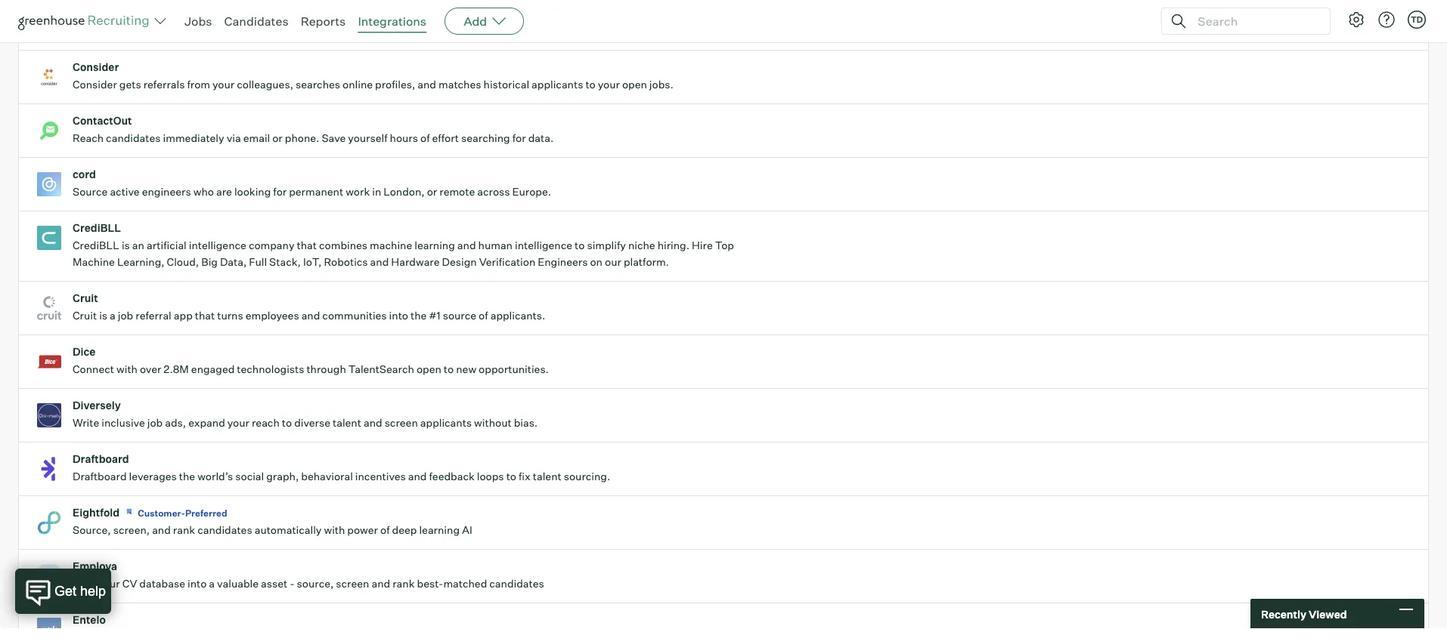 Task type: locate. For each thing, give the bounding box(es) containing it.
talent right fix
[[533, 470, 562, 484]]

1 vertical spatial talent
[[333, 417, 361, 430]]

0 vertical spatial credibll
[[73, 222, 121, 235]]

1 horizontal spatial the
[[411, 309, 427, 323]]

of left effort
[[420, 132, 430, 145]]

it
[[380, 24, 387, 38]]

rank left best- on the left bottom of the page
[[393, 578, 415, 591]]

screen inside employa turn your cv database into a valuable asset - source, screen and rank best-matched candidates
[[336, 578, 369, 591]]

0 vertical spatial or
[[272, 132, 283, 145]]

1 draftboard from the top
[[73, 453, 129, 466]]

a left referral
[[110, 309, 116, 323]]

ads,
[[165, 417, 186, 430]]

for right easier
[[421, 24, 435, 38]]

2 vertical spatial for
[[273, 185, 287, 199]]

that right app
[[195, 309, 215, 323]]

1 vertical spatial codeity
[[73, 24, 111, 38]]

recently
[[1261, 608, 1307, 621]]

to left the new
[[444, 363, 454, 376]]

for inside codeity codeity is a talent sourcing and matching platform that makes it easier for  companies to source, evaluate, and connect with tech talent.
[[421, 24, 435, 38]]

1 horizontal spatial intelligence
[[515, 239, 572, 252]]

learning
[[415, 239, 455, 252], [419, 524, 460, 537]]

incentives
[[355, 470, 406, 484]]

or right email
[[272, 132, 283, 145]]

1 vertical spatial into
[[188, 578, 207, 591]]

screen down the talentsearch
[[385, 417, 418, 430]]

into left #1
[[389, 309, 408, 323]]

cruit cruit is a job referral app that turns employees and communities into the #1 source of applicants.
[[73, 292, 545, 323]]

for right looking
[[273, 185, 287, 199]]

talent left sourcing
[[132, 24, 160, 38]]

and inside employa turn your cv database into a valuable asset - source, screen and rank best-matched candidates
[[372, 578, 390, 591]]

into inside employa turn your cv database into a valuable asset - source, screen and rank best-matched candidates
[[188, 578, 207, 591]]

source, left the evaluate,
[[506, 24, 543, 38]]

to inside consider consider gets referrals from your colleagues, searches online profiles, and matches historical applicants to your open jobs.
[[586, 78, 596, 91]]

jobs.
[[649, 78, 674, 91]]

1 horizontal spatial or
[[427, 185, 437, 199]]

0 horizontal spatial job
[[118, 309, 133, 323]]

1 vertical spatial source,
[[297, 578, 334, 591]]

applicants right historical
[[532, 78, 583, 91]]

new
[[456, 363, 476, 376]]

2 vertical spatial a
[[209, 578, 215, 591]]

is up gets
[[113, 24, 121, 38]]

to right reach
[[282, 417, 292, 430]]

power
[[347, 524, 378, 537]]

0 horizontal spatial talent
[[132, 24, 160, 38]]

source
[[443, 309, 476, 323]]

1 vertical spatial credibll
[[73, 239, 119, 252]]

1 horizontal spatial for
[[421, 24, 435, 38]]

the left world's
[[179, 470, 195, 484]]

of
[[420, 132, 430, 145], [479, 309, 488, 323], [380, 524, 390, 537]]

0 vertical spatial draftboard
[[73, 453, 129, 466]]

learning up hardware
[[415, 239, 455, 252]]

0 horizontal spatial source,
[[297, 578, 334, 591]]

that left makes in the left top of the page
[[323, 24, 343, 38]]

candidates down preferred
[[198, 524, 252, 537]]

and left best- on the left bottom of the page
[[372, 578, 390, 591]]

a up gets
[[124, 24, 129, 38]]

0 horizontal spatial or
[[272, 132, 283, 145]]

to up 'engineers'
[[575, 239, 585, 252]]

graph,
[[266, 470, 299, 484]]

0 vertical spatial cruit
[[73, 292, 98, 305]]

learning,
[[117, 256, 164, 269]]

0 horizontal spatial for
[[273, 185, 287, 199]]

0 vertical spatial the
[[411, 309, 427, 323]]

0 vertical spatial that
[[323, 24, 343, 38]]

intelligence up big
[[189, 239, 246, 252]]

1 horizontal spatial rank
[[393, 578, 415, 591]]

candidates inside employa turn your cv database into a valuable asset - source, screen and rank best-matched candidates
[[489, 578, 544, 591]]

0 vertical spatial consider
[[73, 61, 119, 74]]

0 vertical spatial rank
[[173, 524, 195, 537]]

draftboard
[[73, 453, 129, 466], [73, 470, 127, 484]]

consider consider gets referrals from your colleagues, searches online profiles, and matches historical applicants to your open jobs.
[[73, 61, 674, 91]]

matching
[[229, 24, 276, 38]]

screen inside diversely write inclusive job ads, expand your reach to diverse talent and screen applicants without bias.
[[385, 417, 418, 430]]

0 horizontal spatial a
[[110, 309, 116, 323]]

2 credibll from the top
[[73, 239, 119, 252]]

your left reach
[[227, 417, 249, 430]]

for left data.
[[512, 132, 526, 145]]

is for codeity
[[113, 24, 121, 38]]

active
[[110, 185, 140, 199]]

with left tech
[[656, 24, 677, 38]]

credibll
[[73, 222, 121, 235], [73, 239, 119, 252]]

hardware
[[391, 256, 440, 269]]

that
[[323, 24, 343, 38], [297, 239, 317, 252], [195, 309, 215, 323]]

the left #1
[[411, 309, 427, 323]]

draftboard up eightfold
[[73, 470, 127, 484]]

1 vertical spatial with
[[116, 363, 138, 376]]

1 horizontal spatial that
[[297, 239, 317, 252]]

niche
[[628, 239, 655, 252]]

to inside draftboard draftboard leverages the world's social graph, behavioral incentives and feedback loops to fix talent sourcing.
[[506, 470, 516, 484]]

1 vertical spatial job
[[147, 417, 163, 430]]

your
[[212, 78, 235, 91], [598, 78, 620, 91], [227, 417, 249, 430], [98, 578, 120, 591]]

for
[[421, 24, 435, 38], [512, 132, 526, 145], [273, 185, 287, 199]]

draftboard draftboard leverages the world's social graph, behavioral incentives and feedback loops to fix talent sourcing.
[[73, 453, 610, 484]]

colleagues,
[[237, 78, 293, 91]]

work
[[346, 185, 370, 199]]

applicants for to
[[532, 78, 583, 91]]

over
[[140, 363, 161, 376]]

codeity
[[73, 7, 112, 20], [73, 24, 111, 38]]

1 vertical spatial of
[[479, 309, 488, 323]]

rank
[[173, 524, 195, 537], [393, 578, 415, 591]]

write
[[73, 417, 99, 430]]

to
[[494, 24, 504, 38], [586, 78, 596, 91], [575, 239, 585, 252], [444, 363, 454, 376], [282, 417, 292, 430], [506, 470, 516, 484]]

1 vertical spatial is
[[122, 239, 130, 252]]

1 horizontal spatial of
[[420, 132, 430, 145]]

is inside credibll credibll is an artificial intelligence company that combines machine learning and human intelligence to simplify niche hiring. hire top machine learning, cloud, big data, full stack, iot, robotics and hardware design verification engineers on our platform.
[[122, 239, 130, 252]]

diversely write inclusive job ads, expand your reach to diverse talent and screen applicants without bias.
[[73, 399, 538, 430]]

engaged
[[191, 363, 235, 376]]

across
[[477, 185, 510, 199]]

1 horizontal spatial talent
[[333, 417, 361, 430]]

social
[[235, 470, 264, 484]]

diverse
[[294, 417, 330, 430]]

diversely
[[73, 399, 121, 413]]

1 vertical spatial that
[[297, 239, 317, 252]]

0 horizontal spatial of
[[380, 524, 390, 537]]

0 vertical spatial a
[[124, 24, 129, 38]]

2 vertical spatial candidates
[[489, 578, 544, 591]]

1 vertical spatial cruit
[[73, 309, 97, 323]]

machine
[[370, 239, 412, 252]]

screen down power
[[336, 578, 369, 591]]

into right database
[[188, 578, 207, 591]]

1 vertical spatial a
[[110, 309, 116, 323]]

that up iot,
[[297, 239, 317, 252]]

your right the from
[[212, 78, 235, 91]]

your left jobs.
[[598, 78, 620, 91]]

of left deep
[[380, 524, 390, 537]]

full
[[249, 256, 267, 269]]

a for talent
[[124, 24, 129, 38]]

consider down greenhouse recruiting image in the left top of the page
[[73, 61, 119, 74]]

your left cv
[[98, 578, 120, 591]]

to right add
[[494, 24, 504, 38]]

0 vertical spatial candidates
[[106, 132, 161, 145]]

rank down customer-preferred
[[173, 524, 195, 537]]

employa turn your cv database into a valuable asset - source, screen and rank best-matched candidates
[[73, 560, 544, 591]]

2 horizontal spatial candidates
[[489, 578, 544, 591]]

candidates right matched
[[489, 578, 544, 591]]

online
[[343, 78, 373, 91]]

2 vertical spatial that
[[195, 309, 215, 323]]

automatically
[[255, 524, 322, 537]]

1 vertical spatial screen
[[336, 578, 369, 591]]

-
[[290, 578, 295, 591]]

reports link
[[301, 14, 346, 29]]

a left valuable
[[209, 578, 215, 591]]

2 horizontal spatial for
[[512, 132, 526, 145]]

jobs
[[185, 14, 212, 29]]

our
[[605, 256, 621, 269]]

open left the new
[[417, 363, 441, 376]]

to inside dice connect with over 2.8m engaged technologists through talentsearch open to new opportunities.
[[444, 363, 454, 376]]

1 vertical spatial consider
[[73, 78, 117, 91]]

0 horizontal spatial open
[[417, 363, 441, 376]]

0 horizontal spatial that
[[195, 309, 215, 323]]

effort
[[432, 132, 459, 145]]

the inside cruit cruit is a job referral app that turns employees and communities into the #1 source of applicants.
[[411, 309, 427, 323]]

0 vertical spatial into
[[389, 309, 408, 323]]

source, right -
[[297, 578, 334, 591]]

0 horizontal spatial applicants
[[420, 417, 472, 430]]

2 vertical spatial is
[[99, 309, 107, 323]]

a inside codeity codeity is a talent sourcing and matching platform that makes it easier for  companies to source, evaluate, and connect with tech talent.
[[124, 24, 129, 38]]

1 vertical spatial or
[[427, 185, 437, 199]]

through
[[307, 363, 346, 376]]

design
[[442, 256, 477, 269]]

dice
[[73, 346, 96, 359]]

0 horizontal spatial screen
[[336, 578, 369, 591]]

cv
[[122, 578, 137, 591]]

and up incentives
[[364, 417, 382, 430]]

0 vertical spatial applicants
[[532, 78, 583, 91]]

0 vertical spatial codeity
[[73, 7, 112, 20]]

cruit down machine at the top of the page
[[73, 292, 98, 305]]

that inside codeity codeity is a talent sourcing and matching platform that makes it easier for  companies to source, evaluate, and connect with tech talent.
[[323, 24, 343, 38]]

customer-
[[138, 508, 185, 519]]

0 vertical spatial screen
[[385, 417, 418, 430]]

1 horizontal spatial candidates
[[198, 524, 252, 537]]

2 horizontal spatial a
[[209, 578, 215, 591]]

of right "source"
[[479, 309, 488, 323]]

source,
[[73, 524, 111, 537]]

1 vertical spatial for
[[512, 132, 526, 145]]

email
[[243, 132, 270, 145]]

consider left gets
[[73, 78, 117, 91]]

and right employees
[[301, 309, 320, 323]]

and inside consider consider gets referrals from your colleagues, searches online profiles, and matches historical applicants to your open jobs.
[[418, 78, 436, 91]]

0 horizontal spatial rank
[[173, 524, 195, 537]]

a
[[124, 24, 129, 38], [110, 309, 116, 323], [209, 578, 215, 591]]

that inside credibll credibll is an artificial intelligence company that combines machine learning and human intelligence to simplify niche hiring. hire top machine learning, cloud, big data, full stack, iot, robotics and hardware design verification engineers on our platform.
[[297, 239, 317, 252]]

employees
[[246, 309, 299, 323]]

2 vertical spatial with
[[324, 524, 345, 537]]

1 vertical spatial open
[[417, 363, 441, 376]]

1 horizontal spatial screen
[[385, 417, 418, 430]]

to down the evaluate,
[[586, 78, 596, 91]]

applicants left the without at the left bottom of page
[[420, 417, 472, 430]]

1 vertical spatial the
[[179, 470, 195, 484]]

that inside cruit cruit is a job referral app that turns employees and communities into the #1 source of applicants.
[[195, 309, 215, 323]]

0 vertical spatial is
[[113, 24, 121, 38]]

0 vertical spatial with
[[656, 24, 677, 38]]

tech
[[679, 24, 701, 38]]

engineers
[[142, 185, 191, 199]]

is inside cruit cruit is a job referral app that turns employees and communities into the #1 source of applicants.
[[99, 309, 107, 323]]

0 horizontal spatial the
[[179, 470, 195, 484]]

1 vertical spatial applicants
[[420, 417, 472, 430]]

intelligence up 'engineers'
[[515, 239, 572, 252]]

and up design
[[457, 239, 476, 252]]

cruit up dice
[[73, 309, 97, 323]]

2 horizontal spatial of
[[479, 309, 488, 323]]

0 vertical spatial talent
[[132, 24, 160, 38]]

talent inside codeity codeity is a talent sourcing and matching platform that makes it easier for  companies to source, evaluate, and connect with tech talent.
[[132, 24, 160, 38]]

1 vertical spatial draftboard
[[73, 470, 127, 484]]

eightfold
[[73, 507, 120, 520]]

intelligence
[[189, 239, 246, 252], [515, 239, 572, 252]]

database
[[139, 578, 185, 591]]

0 vertical spatial open
[[622, 78, 647, 91]]

is left an
[[122, 239, 130, 252]]

best-
[[417, 578, 443, 591]]

talentsearch
[[348, 363, 414, 376]]

with left the over
[[116, 363, 138, 376]]

talent right diverse
[[333, 417, 361, 430]]

via
[[227, 132, 241, 145]]

0 horizontal spatial with
[[116, 363, 138, 376]]

2 horizontal spatial that
[[323, 24, 343, 38]]

2.8m
[[164, 363, 189, 376]]

1 horizontal spatial applicants
[[532, 78, 583, 91]]

0 horizontal spatial intelligence
[[189, 239, 246, 252]]

0 vertical spatial learning
[[415, 239, 455, 252]]

1 horizontal spatial job
[[147, 417, 163, 430]]

2 horizontal spatial with
[[656, 24, 677, 38]]

1 horizontal spatial open
[[622, 78, 647, 91]]

candidates inside the contactout reach candidates immediately via email or phone. save yourself hours of effort searching for data.
[[106, 132, 161, 145]]

1 horizontal spatial with
[[324, 524, 345, 537]]

2 vertical spatial talent
[[533, 470, 562, 484]]

cruit
[[73, 292, 98, 305], [73, 309, 97, 323]]

a inside cruit cruit is a job referral app that turns employees and communities into the #1 source of applicants.
[[110, 309, 116, 323]]

or left remote
[[427, 185, 437, 199]]

is left referral
[[99, 309, 107, 323]]

and left feedback
[[408, 470, 427, 484]]

applicants inside consider consider gets referrals from your colleagues, searches online profiles, and matches historical applicants to your open jobs.
[[532, 78, 583, 91]]

save
[[322, 132, 346, 145]]

1 vertical spatial learning
[[419, 524, 460, 537]]

with left power
[[324, 524, 345, 537]]

job left ads, at left bottom
[[147, 417, 163, 430]]

candidates link
[[224, 14, 289, 29]]

learning inside credibll credibll is an artificial intelligence company that combines machine learning and human intelligence to simplify niche hiring. hire top machine learning, cloud, big data, full stack, iot, robotics and hardware design verification engineers on our platform.
[[415, 239, 455, 252]]

0 vertical spatial of
[[420, 132, 430, 145]]

0 vertical spatial source,
[[506, 24, 543, 38]]

to left fix
[[506, 470, 516, 484]]

and right sourcing
[[208, 24, 227, 38]]

rank inside employa turn your cv database into a valuable asset - source, screen and rank best-matched candidates
[[393, 578, 415, 591]]

platform.
[[624, 256, 669, 269]]

learning left ai
[[419, 524, 460, 537]]

of inside the contactout reach candidates immediately via email or phone. save yourself hours of effort searching for data.
[[420, 132, 430, 145]]

customer-preferred
[[138, 508, 227, 519]]

1 horizontal spatial into
[[389, 309, 408, 323]]

sourcing.
[[564, 470, 610, 484]]

0 horizontal spatial candidates
[[106, 132, 161, 145]]

0 vertical spatial job
[[118, 309, 133, 323]]

draftboard down write
[[73, 453, 129, 466]]

historical
[[484, 78, 529, 91]]

2 horizontal spatial talent
[[533, 470, 562, 484]]

candidates down contactout
[[106, 132, 161, 145]]

dice connect with over 2.8m engaged technologists through talentsearch open to new opportunities.
[[73, 346, 549, 376]]

gets
[[119, 78, 141, 91]]

data.
[[528, 132, 554, 145]]

recently viewed
[[1261, 608, 1347, 621]]

0 vertical spatial for
[[421, 24, 435, 38]]

0 horizontal spatial into
[[188, 578, 207, 591]]

with inside codeity codeity is a talent sourcing and matching platform that makes it easier for  companies to source, evaluate, and connect with tech talent.
[[656, 24, 677, 38]]

open left jobs.
[[622, 78, 647, 91]]

with inside dice connect with over 2.8m engaged technologists through talentsearch open to new opportunities.
[[116, 363, 138, 376]]

1 vertical spatial rank
[[393, 578, 415, 591]]

applicants inside diversely write inclusive job ads, expand your reach to diverse talent and screen applicants without bias.
[[420, 417, 472, 430]]

1 horizontal spatial a
[[124, 24, 129, 38]]

job left referral
[[118, 309, 133, 323]]

1 horizontal spatial source,
[[506, 24, 543, 38]]

td button
[[1408, 11, 1426, 29]]

and right profiles,
[[418, 78, 436, 91]]

in
[[372, 185, 381, 199]]

is inside codeity codeity is a talent sourcing and matching platform that makes it easier for  companies to source, evaluate, and connect with tech talent.
[[113, 24, 121, 38]]

to inside credibll credibll is an artificial intelligence company that combines machine learning and human intelligence to simplify niche hiring. hire top machine learning, cloud, big data, full stack, iot, robotics and hardware design verification engineers on our platform.
[[575, 239, 585, 252]]



Task type: vqa. For each thing, say whether or not it's contained in the screenshot.
second 2:53 from the bottom
no



Task type: describe. For each thing, give the bounding box(es) containing it.
2 vertical spatial of
[[380, 524, 390, 537]]

talent inside draftboard draftboard leverages the world's social graph, behavioral incentives and feedback loops to fix talent sourcing.
[[533, 470, 562, 484]]

london,
[[384, 185, 425, 199]]

your inside diversely write inclusive job ads, expand your reach to diverse talent and screen applicants without bias.
[[227, 417, 249, 430]]

reach
[[252, 417, 280, 430]]

engineers
[[538, 256, 588, 269]]

contactout
[[73, 114, 132, 128]]

open inside dice connect with over 2.8m engaged technologists through talentsearch open to new opportunities.
[[417, 363, 441, 376]]

source, inside employa turn your cv database into a valuable asset - source, screen and rank best-matched candidates
[[297, 578, 334, 591]]

ai
[[462, 524, 472, 537]]

1 codeity from the top
[[73, 7, 112, 20]]

open inside consider consider gets referrals from your colleagues, searches online profiles, and matches historical applicants to your open jobs.
[[622, 78, 647, 91]]

Search text field
[[1194, 10, 1316, 32]]

top
[[715, 239, 734, 252]]

yourself
[[348, 132, 388, 145]]

or inside the contactout reach candidates immediately via email or phone. save yourself hours of effort searching for data.
[[272, 132, 283, 145]]

1 cruit from the top
[[73, 292, 98, 305]]

and inside draftboard draftboard leverages the world's social graph, behavioral incentives and feedback loops to fix talent sourcing.
[[408, 470, 427, 484]]

into inside cruit cruit is a job referral app that turns employees and communities into the #1 source of applicants.
[[389, 309, 408, 323]]

and down machine
[[370, 256, 389, 269]]

a for job
[[110, 309, 116, 323]]

europe.
[[512, 185, 551, 199]]

job inside cruit cruit is a job referral app that turns employees and communities into the #1 source of applicants.
[[118, 309, 133, 323]]

makes
[[345, 24, 378, 38]]

world's
[[197, 470, 233, 484]]

#1
[[429, 309, 441, 323]]

remote
[[440, 185, 475, 199]]

1 credibll from the top
[[73, 222, 121, 235]]

referrals
[[143, 78, 185, 91]]

a inside employa turn your cv database into a valuable asset - source, screen and rank best-matched candidates
[[209, 578, 215, 591]]

valuable
[[217, 578, 259, 591]]

and down customer-
[[152, 524, 171, 537]]

turns
[[217, 309, 243, 323]]

profiles,
[[375, 78, 415, 91]]

leverages
[[129, 470, 177, 484]]

codeity codeity is a talent sourcing and matching platform that makes it easier for  companies to source, evaluate, and connect with tech talent.
[[73, 7, 736, 38]]

your inside employa turn your cv database into a valuable asset - source, screen and rank best-matched candidates
[[98, 578, 120, 591]]

an
[[132, 239, 144, 252]]

combines
[[319, 239, 368, 252]]

candidates
[[224, 14, 289, 29]]

feedback
[[429, 470, 475, 484]]

artificial
[[147, 239, 187, 252]]

evaluate,
[[545, 24, 590, 38]]

and inside diversely write inclusive job ads, expand your reach to diverse talent and screen applicants without bias.
[[364, 417, 382, 430]]

or inside cord source active engineers who are looking for permanent work in london, or remote across europe.
[[427, 185, 437, 199]]

communities
[[322, 309, 387, 323]]

connect
[[73, 363, 114, 376]]

robotics
[[324, 256, 368, 269]]

2 consider from the top
[[73, 78, 117, 91]]

for inside cord source active engineers who are looking for permanent work in london, or remote across europe.
[[273, 185, 287, 199]]

opportunities.
[[479, 363, 549, 376]]

and inside cruit cruit is a job referral app that turns employees and communities into the #1 source of applicants.
[[301, 309, 320, 323]]

reports
[[301, 14, 346, 29]]

phone.
[[285, 132, 319, 145]]

source, inside codeity codeity is a talent sourcing and matching platform that makes it easier for  companies to source, evaluate, and connect with tech talent.
[[506, 24, 543, 38]]

on
[[590, 256, 603, 269]]

hours
[[390, 132, 418, 145]]

2 codeity from the top
[[73, 24, 111, 38]]

cord source active engineers who are looking for permanent work in london, or remote across europe.
[[73, 168, 551, 199]]

cloud,
[[167, 256, 199, 269]]

turn
[[73, 578, 96, 591]]

1 intelligence from the left
[[189, 239, 246, 252]]

job inside diversely write inclusive job ads, expand your reach to diverse talent and screen applicants without bias.
[[147, 417, 163, 430]]

greenhouse recruiting image
[[18, 12, 154, 30]]

looking
[[234, 185, 271, 199]]

inclusive
[[101, 417, 145, 430]]

preferred
[[185, 508, 227, 519]]

td button
[[1405, 8, 1429, 32]]

add
[[464, 14, 487, 29]]

2 draftboard from the top
[[73, 470, 127, 484]]

to inside codeity codeity is a talent sourcing and matching platform that makes it easier for  companies to source, evaluate, and connect with tech talent.
[[494, 24, 504, 38]]

integrations
[[358, 14, 427, 29]]

screen,
[[113, 524, 150, 537]]

matches
[[439, 78, 481, 91]]

applicants for without
[[420, 417, 472, 430]]

applicants.
[[490, 309, 545, 323]]

iot,
[[303, 256, 322, 269]]

the inside draftboard draftboard leverages the world's social graph, behavioral incentives and feedback loops to fix talent sourcing.
[[179, 470, 195, 484]]

entelo
[[73, 614, 106, 627]]

easier
[[389, 24, 419, 38]]

for inside the contactout reach candidates immediately via email or phone. save yourself hours of effort searching for data.
[[512, 132, 526, 145]]

searches
[[296, 78, 340, 91]]

is for credibll
[[122, 239, 130, 252]]

2 cruit from the top
[[73, 309, 97, 323]]

stack,
[[269, 256, 301, 269]]

matched
[[443, 578, 487, 591]]

fix
[[519, 470, 531, 484]]

configure image
[[1347, 11, 1366, 29]]

source, screen, and rank candidates automatically with power of deep learning ai
[[73, 524, 472, 537]]

credibll credibll is an artificial intelligence company that combines machine learning and human intelligence to simplify niche hiring. hire top machine learning, cloud, big data, full stack, iot, robotics and hardware design verification engineers on our platform.
[[73, 222, 734, 269]]

who
[[193, 185, 214, 199]]

is for cruit
[[99, 309, 107, 323]]

human
[[478, 239, 513, 252]]

talent inside diversely write inclusive job ads, expand your reach to diverse talent and screen applicants without bias.
[[333, 417, 361, 430]]

deep
[[392, 524, 417, 537]]

that for machine
[[297, 239, 317, 252]]

talent.
[[703, 24, 736, 38]]

learning for ai
[[419, 524, 460, 537]]

are
[[216, 185, 232, 199]]

of inside cruit cruit is a job referral app that turns employees and communities into the #1 source of applicants.
[[479, 309, 488, 323]]

reach
[[73, 132, 104, 145]]

loops
[[477, 470, 504, 484]]

source
[[73, 185, 108, 199]]

1 vertical spatial candidates
[[198, 524, 252, 537]]

searching
[[461, 132, 510, 145]]

learning for and
[[415, 239, 455, 252]]

to inside diversely write inclusive job ads, expand your reach to diverse talent and screen applicants without bias.
[[282, 417, 292, 430]]

sourcing
[[163, 24, 206, 38]]

that for employees
[[195, 309, 215, 323]]

platform
[[278, 24, 321, 38]]

machine
[[73, 256, 115, 269]]

viewed
[[1309, 608, 1347, 621]]

employa
[[73, 560, 117, 574]]

1 consider from the top
[[73, 61, 119, 74]]

2 intelligence from the left
[[515, 239, 572, 252]]

and left the connect
[[593, 24, 611, 38]]



